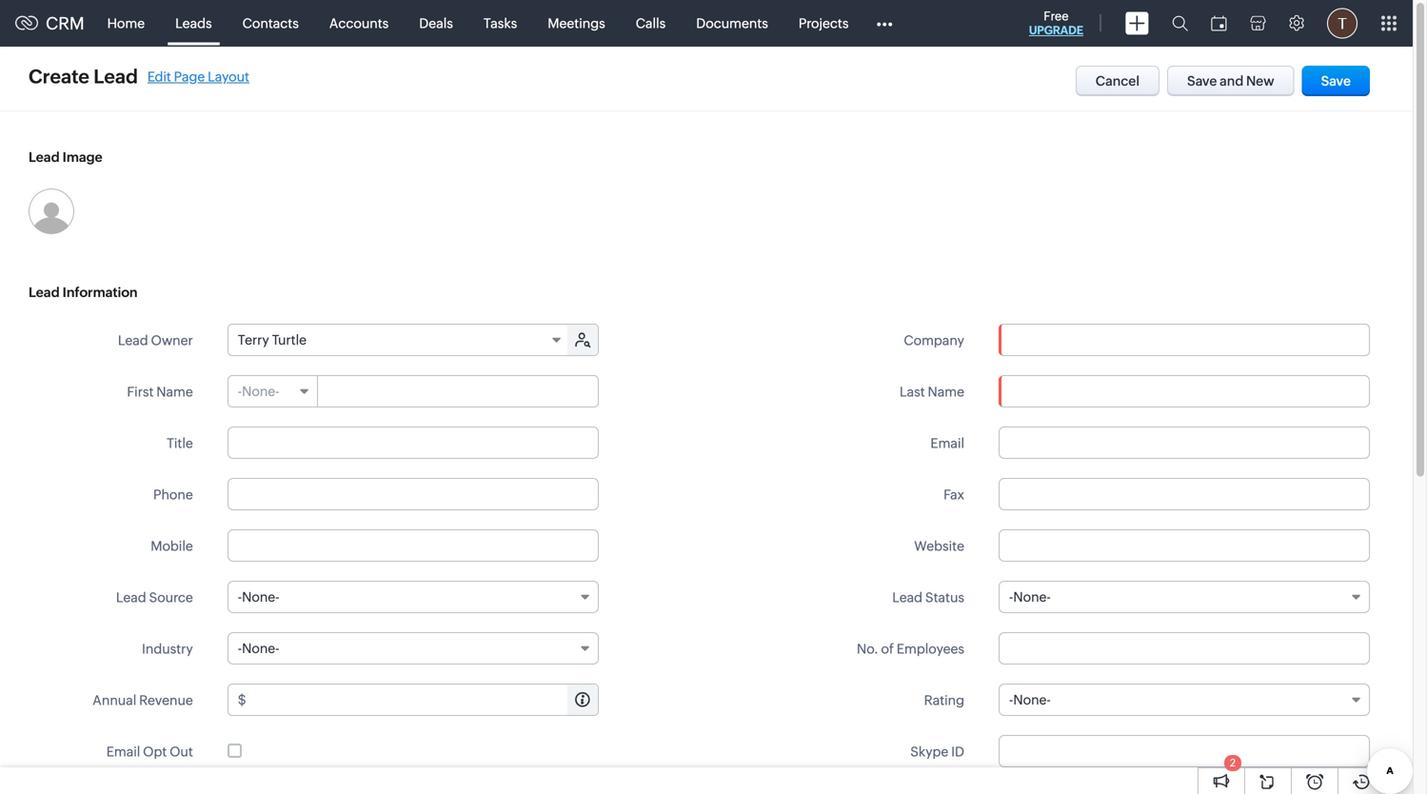Task type: vqa. For each thing, say whether or not it's contained in the screenshot.
Save and New button at top right
yes



Task type: describe. For each thing, give the bounding box(es) containing it.
create menu element
[[1114, 0, 1161, 46]]

2
[[1230, 757, 1236, 769]]

deals link
[[404, 0, 468, 46]]

search element
[[1161, 0, 1200, 47]]

calendar image
[[1211, 16, 1227, 31]]

out
[[170, 744, 193, 759]]

none- for rating
[[1013, 692, 1051, 707]]

none- for lead source
[[242, 589, 279, 605]]

deals
[[419, 16, 453, 31]]

upgrade
[[1029, 24, 1084, 37]]

lead image
[[29, 149, 103, 165]]

create lead edit page layout
[[29, 66, 249, 88]]

lead for lead status
[[892, 590, 923, 605]]

mobile
[[151, 538, 193, 554]]

phone
[[153, 487, 193, 502]]

leads link
[[160, 0, 227, 46]]

annual
[[93, 693, 136, 708]]

email opt out
[[106, 744, 193, 759]]

projects
[[799, 16, 849, 31]]

-none- for rating
[[1009, 692, 1051, 707]]

meetings link
[[533, 0, 620, 46]]

- for lead source
[[238, 589, 242, 605]]

documents
[[696, 16, 768, 31]]

edit page layout link
[[147, 69, 249, 84]]

fax
[[944, 487, 964, 502]]

tasks link
[[468, 0, 533, 46]]

edit
[[147, 69, 171, 84]]

of
[[881, 641, 894, 656]]

industry
[[142, 641, 193, 656]]

lead for lead owner
[[118, 333, 148, 348]]

documents link
[[681, 0, 783, 46]]

projects link
[[783, 0, 864, 46]]

terry
[[238, 332, 269, 348]]

lead information
[[29, 285, 138, 300]]

save and new
[[1187, 73, 1275, 89]]

company
[[904, 333, 964, 348]]

none- for industry
[[242, 641, 279, 656]]

lead source
[[116, 590, 193, 605]]

website
[[914, 538, 964, 554]]

lead for lead image
[[29, 149, 60, 165]]

save for save and new
[[1187, 73, 1217, 89]]

email for email
[[931, 436, 964, 451]]

profile element
[[1316, 0, 1369, 46]]

-none- field for industry
[[227, 632, 599, 665]]

search image
[[1172, 15, 1188, 31]]

first
[[127, 384, 154, 399]]

lead owner
[[118, 333, 193, 348]]

profile image
[[1327, 8, 1358, 39]]

last
[[900, 384, 925, 399]]

-none- field for rating
[[999, 684, 1370, 716]]

crm
[[46, 14, 84, 33]]

none- down terry
[[242, 384, 279, 399]]

- down terry
[[238, 384, 242, 399]]

last name
[[900, 384, 964, 399]]



Task type: locate. For each thing, give the bounding box(es) containing it.
cancel button
[[1076, 66, 1160, 96]]

rating
[[924, 693, 964, 708]]

skype
[[910, 744, 949, 759]]

- up $
[[238, 641, 242, 656]]

title
[[167, 436, 193, 451]]

skype id
[[910, 744, 964, 759]]

calls link
[[620, 0, 681, 46]]

1 horizontal spatial save
[[1321, 73, 1351, 89]]

2 save from the left
[[1321, 73, 1351, 89]]

-None- field
[[228, 376, 318, 407], [227, 581, 599, 613], [999, 581, 1370, 613], [227, 632, 599, 665], [999, 684, 1370, 716]]

None text field
[[227, 427, 599, 459], [249, 685, 598, 715], [999, 735, 1370, 767], [227, 427, 599, 459], [249, 685, 598, 715], [999, 735, 1370, 767]]

- right status
[[1009, 589, 1013, 605]]

name for last name
[[928, 384, 964, 399]]

lead for lead source
[[116, 590, 146, 605]]

name right last
[[928, 384, 964, 399]]

0 horizontal spatial email
[[106, 744, 140, 759]]

lead
[[94, 66, 138, 88], [29, 149, 60, 165], [29, 285, 60, 300], [118, 333, 148, 348], [116, 590, 146, 605], [892, 590, 923, 605]]

lead left image
[[29, 149, 60, 165]]

save left and in the top of the page
[[1187, 73, 1217, 89]]

none- for lead status
[[1013, 589, 1051, 605]]

Terry Turtle field
[[228, 325, 569, 355]]

lead left the information
[[29, 285, 60, 300]]

terry turtle
[[238, 332, 307, 348]]

none- right "source"
[[242, 589, 279, 605]]

information
[[63, 285, 138, 300]]

email for email opt out
[[106, 744, 140, 759]]

create
[[29, 66, 89, 88]]

name right first
[[156, 384, 193, 399]]

create menu image
[[1125, 12, 1149, 35]]

and
[[1220, 73, 1244, 89]]

1 horizontal spatial name
[[928, 384, 964, 399]]

2 name from the left
[[928, 384, 964, 399]]

- right "source"
[[238, 589, 242, 605]]

-none-
[[238, 384, 279, 399], [238, 589, 279, 605], [1009, 589, 1051, 605], [238, 641, 279, 656], [1009, 692, 1051, 707]]

new
[[1246, 73, 1275, 89]]

lead left 'edit'
[[94, 66, 138, 88]]

none- up $
[[242, 641, 279, 656]]

none- right status
[[1013, 589, 1051, 605]]

source
[[149, 590, 193, 605]]

first name
[[127, 384, 193, 399]]

none- right rating on the bottom right of the page
[[1013, 692, 1051, 707]]

lead left the owner
[[118, 333, 148, 348]]

- for lead status
[[1009, 589, 1013, 605]]

opt
[[143, 744, 167, 759]]

0 vertical spatial email
[[931, 436, 964, 451]]

no. of employees
[[857, 641, 964, 656]]

1 name from the left
[[156, 384, 193, 399]]

lead for lead information
[[29, 285, 60, 300]]

1 horizontal spatial email
[[931, 436, 964, 451]]

id
[[951, 744, 964, 759]]

1 vertical spatial email
[[106, 744, 140, 759]]

save inside button
[[1321, 73, 1351, 89]]

save button
[[1302, 66, 1370, 96]]

-none- field for lead source
[[227, 581, 599, 613]]

cancel
[[1096, 73, 1140, 89]]

turtle
[[272, 332, 307, 348]]

0 horizontal spatial save
[[1187, 73, 1217, 89]]

save and new button
[[1167, 66, 1295, 96]]

free
[[1044, 9, 1069, 23]]

annual revenue
[[93, 693, 193, 708]]

- for rating
[[1009, 692, 1013, 707]]

0 horizontal spatial name
[[156, 384, 193, 399]]

image image
[[29, 189, 74, 234]]

Other Modules field
[[864, 8, 905, 39]]

leads
[[175, 16, 212, 31]]

email left opt
[[106, 744, 140, 759]]

lead left "source"
[[116, 590, 146, 605]]

-none- down terry
[[238, 384, 279, 399]]

no.
[[857, 641, 879, 656]]

name for first name
[[156, 384, 193, 399]]

home link
[[92, 0, 160, 46]]

-none- for industry
[[238, 641, 279, 656]]

revenue
[[139, 693, 193, 708]]

home
[[107, 16, 145, 31]]

None text field
[[1000, 325, 1369, 355], [999, 375, 1370, 408], [319, 376, 598, 407], [999, 427, 1370, 459], [227, 478, 599, 510], [999, 478, 1370, 510], [227, 529, 599, 562], [999, 529, 1370, 562], [999, 632, 1370, 665], [1000, 325, 1369, 355], [999, 375, 1370, 408], [319, 376, 598, 407], [999, 427, 1370, 459], [227, 478, 599, 510], [999, 478, 1370, 510], [227, 529, 599, 562], [999, 529, 1370, 562], [999, 632, 1370, 665]]

email
[[931, 436, 964, 451], [106, 744, 140, 759]]

crm link
[[15, 14, 84, 33]]

-none- right "source"
[[238, 589, 279, 605]]

meetings
[[548, 16, 605, 31]]

lead status
[[892, 590, 964, 605]]

accounts link
[[314, 0, 404, 46]]

lead left status
[[892, 590, 923, 605]]

-none- right rating on the bottom right of the page
[[1009, 692, 1051, 707]]

contacts link
[[227, 0, 314, 46]]

- right rating on the bottom right of the page
[[1009, 692, 1013, 707]]

none-
[[242, 384, 279, 399], [242, 589, 279, 605], [1013, 589, 1051, 605], [242, 641, 279, 656], [1013, 692, 1051, 707]]

save for save
[[1321, 73, 1351, 89]]

email up fax
[[931, 436, 964, 451]]

image
[[63, 149, 103, 165]]

layout
[[208, 69, 249, 84]]

save down profile element
[[1321, 73, 1351, 89]]

-
[[238, 384, 242, 399], [238, 589, 242, 605], [1009, 589, 1013, 605], [238, 641, 242, 656], [1009, 692, 1013, 707]]

-none- field for lead status
[[999, 581, 1370, 613]]

save inside button
[[1187, 73, 1217, 89]]

contacts
[[242, 16, 299, 31]]

employees
[[897, 641, 964, 656]]

$
[[238, 692, 246, 707]]

- for industry
[[238, 641, 242, 656]]

1 save from the left
[[1187, 73, 1217, 89]]

name
[[156, 384, 193, 399], [928, 384, 964, 399]]

free upgrade
[[1029, 9, 1084, 37]]

tasks
[[484, 16, 517, 31]]

page
[[174, 69, 205, 84]]

None field
[[1000, 325, 1369, 355]]

save
[[1187, 73, 1217, 89], [1321, 73, 1351, 89]]

calls
[[636, 16, 666, 31]]

-none- up $
[[238, 641, 279, 656]]

-none- for lead status
[[1009, 589, 1051, 605]]

owner
[[151, 333, 193, 348]]

accounts
[[329, 16, 389, 31]]

-none- right status
[[1009, 589, 1051, 605]]

-none- for lead source
[[238, 589, 279, 605]]

status
[[925, 590, 964, 605]]



